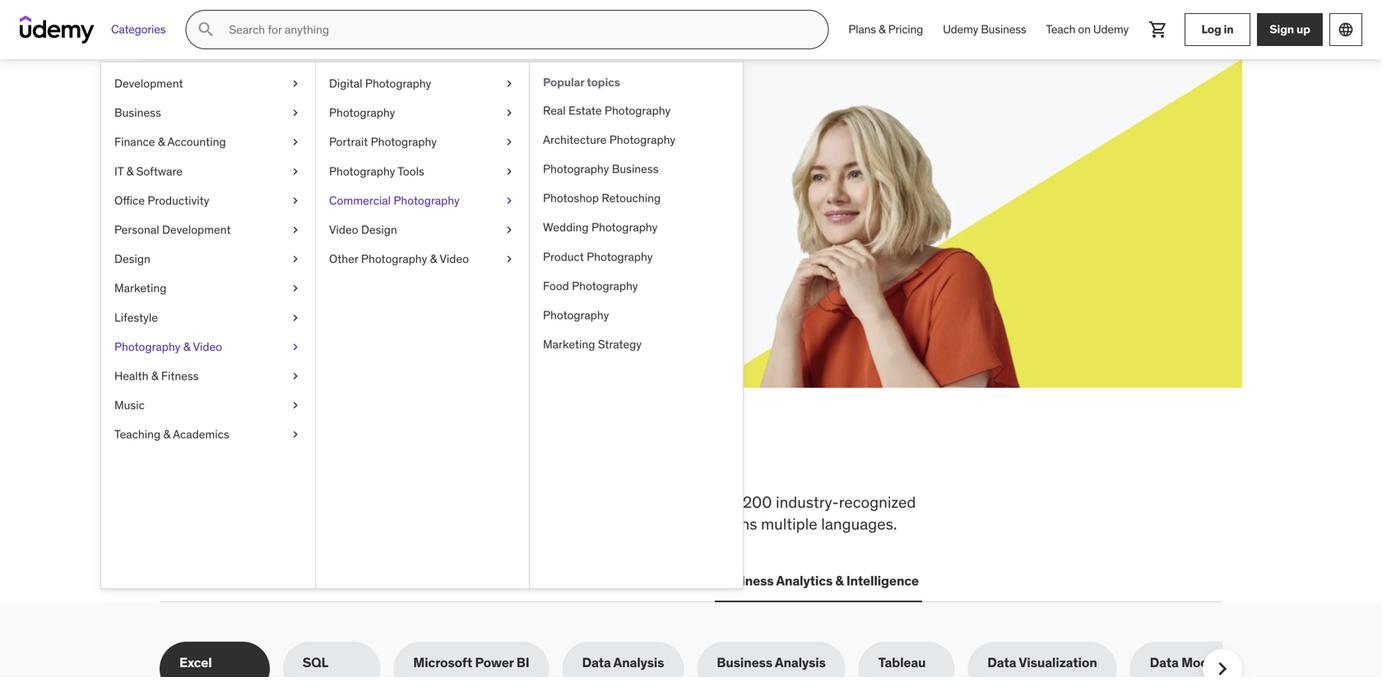 Task type: describe. For each thing, give the bounding box(es) containing it.
leadership
[[413, 573, 481, 590]]

photography inside photography & video link
[[114, 340, 180, 354]]

0 horizontal spatial photography link
[[316, 98, 529, 128]]

choose a language image
[[1338, 21, 1354, 38]]

pricing
[[888, 22, 923, 37]]

data visualization
[[988, 655, 1097, 672]]

architecture photography
[[543, 132, 676, 147]]

xsmall image for marketing
[[289, 281, 302, 297]]

udemy inside teach on udemy link
[[1093, 22, 1129, 37]]

portrait photography link
[[316, 128, 529, 157]]

categories button
[[101, 10, 176, 49]]

fitness
[[161, 369, 199, 384]]

xsmall image for photography & video
[[289, 339, 302, 355]]

photography inside real estate photography link
[[605, 103, 671, 118]]

marketing strategy link
[[530, 330, 743, 360]]

1 vertical spatial photography link
[[530, 301, 743, 330]]

teach on udemy link
[[1036, 10, 1139, 49]]

xsmall image for video design
[[503, 222, 516, 238]]

to
[[391, 493, 405, 513]]

$12.99
[[219, 190, 259, 207]]

recognized
[[839, 493, 916, 513]]

2 horizontal spatial video
[[440, 252, 469, 267]]

other photography & video
[[329, 252, 469, 267]]

it & software
[[114, 164, 183, 179]]

xsmall image for commercial photography
[[503, 193, 516, 209]]

next image
[[1210, 657, 1236, 678]]

finance & accounting link
[[101, 128, 315, 157]]

business inside commercial photography element
[[612, 162, 659, 176]]

product photography
[[543, 250, 653, 264]]

commercial photography link
[[316, 186, 529, 216]]

content
[[629, 493, 683, 513]]

photography up portrait
[[329, 105, 395, 120]]

catalog
[[285, 515, 336, 534]]

retouching
[[602, 191, 661, 206]]

topic filters element
[[160, 643, 1259, 678]]

xsmall image for development
[[289, 76, 302, 92]]

analytics
[[776, 573, 833, 590]]

dec
[[311, 190, 335, 207]]

0 vertical spatial your
[[341, 131, 400, 165]]

categories
[[111, 22, 166, 37]]

analysis for business analysis
[[775, 655, 826, 672]]

modeling
[[1182, 655, 1239, 672]]

marketing strategy
[[543, 337, 642, 352]]

business for business analysis
[[717, 655, 773, 672]]

business analytics & intelligence
[[718, 573, 919, 590]]

& for accounting
[[158, 135, 165, 149]]

food
[[543, 279, 569, 294]]

photoshop retouching
[[543, 191, 661, 206]]

for inside covering critical workplace skills to technical topics, including prep content for over 200 industry-recognized certifications, our catalog supports well-rounded professional development and spans multiple languages.
[[686, 493, 706, 513]]

it for it & software
[[114, 164, 124, 179]]

tableau
[[878, 655, 926, 672]]

it certifications button
[[292, 562, 396, 602]]

marketing link
[[101, 274, 315, 303]]

xsmall image for personal development
[[289, 222, 302, 238]]

xsmall image for health & fitness
[[289, 369, 302, 385]]

through
[[262, 190, 308, 207]]

digital
[[329, 76, 362, 91]]

industry-
[[776, 493, 839, 513]]

just
[[500, 172, 521, 188]]

xsmall image for portrait photography
[[503, 134, 516, 150]]

udemy inside udemy business link
[[943, 22, 978, 37]]

udemy business
[[943, 22, 1026, 37]]

photography business
[[543, 162, 659, 176]]

skills inside covering critical workplace skills to technical topics, including prep content for over 200 industry-recognized certifications, our catalog supports well-rounded professional development and spans multiple languages.
[[352, 493, 387, 513]]

well-
[[406, 515, 440, 534]]

personal
[[114, 223, 159, 237]]

sql
[[303, 655, 328, 672]]

communication
[[601, 573, 698, 590]]

digital photography link
[[316, 69, 529, 98]]

development
[[591, 515, 682, 534]]

covering
[[160, 493, 222, 513]]

product
[[543, 250, 584, 264]]

xsmall image for teaching & academics
[[289, 427, 302, 443]]

xsmall image for music
[[289, 398, 302, 414]]

architecture photography link
[[530, 125, 743, 155]]

& for software
[[126, 164, 133, 179]]

it & software link
[[101, 157, 315, 186]]

& inside business analytics & intelligence button
[[835, 573, 844, 590]]

development for personal
[[162, 223, 231, 237]]

web
[[163, 573, 191, 590]]

excel
[[179, 655, 212, 672]]

you
[[368, 439, 427, 481]]

food photography
[[543, 279, 638, 294]]

critical
[[226, 493, 273, 513]]

1 horizontal spatial video
[[329, 223, 358, 237]]

data for data analysis
[[582, 655, 611, 672]]

web development button
[[160, 562, 279, 602]]

business for business
[[114, 105, 161, 120]]

covering critical workplace skills to technical topics, including prep content for over 200 industry-recognized certifications, our catalog supports well-rounded professional development and spans multiple languages.
[[160, 493, 916, 534]]

finance
[[114, 135, 155, 149]]

photography inside wedding photography link
[[592, 220, 658, 235]]

our
[[258, 515, 281, 534]]

& inside "other photography & video" link
[[430, 252, 437, 267]]

photography down food photography
[[543, 308, 609, 323]]

analysis for data analysis
[[613, 655, 664, 672]]

health & fitness link
[[101, 362, 315, 391]]

photography tools link
[[316, 157, 529, 186]]

certifications
[[309, 573, 393, 590]]

other photography & video link
[[316, 245, 529, 274]]

for inside skills for your future expand your potential with a course. starting at just $12.99 through dec 15.
[[298, 131, 336, 165]]

tools
[[398, 164, 424, 179]]

xsmall image for photography tools
[[503, 164, 516, 180]]

microsoft power bi
[[413, 655, 529, 672]]

sign
[[1270, 22, 1294, 37]]

business for business analytics & intelligence
[[718, 573, 774, 590]]

udemy business link
[[933, 10, 1036, 49]]

certifications,
[[160, 515, 254, 534]]

real estate photography link
[[530, 96, 743, 125]]

& for video
[[183, 340, 190, 354]]

and
[[686, 515, 712, 534]]

0 vertical spatial design
[[361, 223, 397, 237]]

estate
[[569, 103, 602, 118]]

plans
[[849, 22, 876, 37]]

& for pricing
[[879, 22, 886, 37]]



Task type: vqa. For each thing, say whether or not it's contained in the screenshot.
Good
no



Task type: locate. For each thing, give the bounding box(es) containing it.
development inside "button"
[[194, 573, 276, 590]]

skills up supports
[[352, 493, 387, 513]]

software
[[136, 164, 183, 179]]

photography inside digital photography link
[[365, 76, 431, 91]]

popular topics
[[543, 75, 620, 90]]

real estate photography
[[543, 103, 671, 118]]

xsmall image inside photography & video link
[[289, 339, 302, 355]]

in inside log in link
[[1224, 22, 1234, 37]]

real
[[543, 103, 566, 118]]

topics,
[[475, 493, 522, 513]]

it for it certifications
[[295, 573, 307, 590]]

0 horizontal spatial udemy
[[943, 22, 978, 37]]

submit search image
[[196, 20, 216, 39]]

xsmall image for lifestyle
[[289, 310, 302, 326]]

xsmall image for digital photography
[[503, 76, 516, 92]]

food photography link
[[530, 272, 743, 301]]

personal development link
[[101, 216, 315, 245]]

xsmall image for office productivity
[[289, 193, 302, 209]]

xsmall image inside teaching & academics link
[[289, 427, 302, 443]]

place
[[621, 439, 707, 481]]

spans
[[716, 515, 757, 534]]

data right bi
[[582, 655, 611, 672]]

xsmall image inside digital photography link
[[503, 76, 516, 92]]

data left science
[[500, 573, 529, 590]]

prep
[[593, 493, 625, 513]]

0 horizontal spatial video
[[193, 340, 222, 354]]

design link
[[101, 245, 315, 274]]

1 horizontal spatial analysis
[[775, 655, 826, 672]]

marketing for marketing strategy
[[543, 337, 595, 352]]

photography down video design link
[[361, 252, 427, 267]]

accounting
[[167, 135, 226, 149]]

1 vertical spatial skills
[[352, 493, 387, 513]]

photography tools
[[329, 164, 424, 179]]

business inside topic filters element
[[717, 655, 773, 672]]

1 vertical spatial it
[[295, 573, 307, 590]]

photography & video link
[[101, 333, 315, 362]]

200
[[743, 493, 772, 513]]

one
[[556, 439, 615, 481]]

xsmall image inside marketing link
[[289, 281, 302, 297]]

including
[[525, 493, 589, 513]]

0 vertical spatial video
[[329, 223, 358, 237]]

video design link
[[316, 216, 529, 245]]

all the skills you need in one place
[[160, 439, 707, 481]]

technical
[[408, 493, 472, 513]]

marketing up lifestyle at top left
[[114, 281, 167, 296]]

0 vertical spatial skills
[[273, 439, 361, 481]]

& inside 'health & fitness' link
[[151, 369, 158, 384]]

development for web
[[194, 573, 276, 590]]

& right finance
[[158, 135, 165, 149]]

portrait photography
[[329, 135, 437, 149]]

xsmall image inside commercial photography link
[[503, 193, 516, 209]]

0 vertical spatial photography link
[[316, 98, 529, 128]]

your up through
[[266, 172, 292, 188]]

2 udemy from the left
[[1093, 22, 1129, 37]]

in up including
[[518, 439, 550, 481]]

office productivity link
[[101, 186, 315, 216]]

for up and
[[686, 493, 706, 513]]

& right 'health'
[[151, 369, 158, 384]]

xsmall image inside personal development link
[[289, 222, 302, 238]]

& right analytics
[[835, 573, 844, 590]]

& right teaching
[[163, 428, 170, 442]]

leadership button
[[409, 562, 484, 602]]

wedding
[[543, 220, 589, 235]]

1 horizontal spatial your
[[341, 131, 400, 165]]

& inside the it & software link
[[126, 164, 133, 179]]

data left modeling at the right bottom of page
[[1150, 655, 1179, 672]]

2 vertical spatial development
[[194, 573, 276, 590]]

rounded
[[440, 515, 498, 534]]

shopping cart with 0 items image
[[1149, 20, 1168, 39]]

xsmall image for other photography & video
[[503, 251, 516, 268]]

0 vertical spatial development
[[114, 76, 183, 91]]

wedding photography link
[[530, 213, 743, 243]]

& for fitness
[[151, 369, 158, 384]]

video
[[329, 223, 358, 237], [440, 252, 469, 267], [193, 340, 222, 354]]

multiple
[[761, 515, 818, 534]]

all
[[160, 439, 208, 481]]

lifestyle
[[114, 310, 158, 325]]

commercial photography element
[[529, 63, 743, 589]]

other
[[329, 252, 358, 267]]

0 horizontal spatial it
[[114, 164, 124, 179]]

photography up tools
[[371, 135, 437, 149]]

xsmall image inside finance & accounting link
[[289, 134, 302, 150]]

1 vertical spatial your
[[266, 172, 292, 188]]

udemy right pricing
[[943, 22, 978, 37]]

web development
[[163, 573, 276, 590]]

& up office
[[126, 164, 133, 179]]

photography down course.
[[394, 193, 460, 208]]

design down commercial photography
[[361, 223, 397, 237]]

xsmall image inside 'health & fitness' link
[[289, 369, 302, 385]]

1 vertical spatial marketing
[[543, 337, 595, 352]]

1 horizontal spatial marketing
[[543, 337, 595, 352]]

xsmall image inside portrait photography link
[[503, 134, 516, 150]]

xsmall image inside lifestyle link
[[289, 310, 302, 326]]

photography down real estate photography link
[[609, 132, 676, 147]]

xsmall image inside office productivity link
[[289, 193, 302, 209]]

& inside plans & pricing link
[[879, 22, 886, 37]]

it inside 'button'
[[295, 573, 307, 590]]

photography inside food photography "link"
[[572, 279, 638, 294]]

0 vertical spatial in
[[1224, 22, 1234, 37]]

1 vertical spatial video
[[440, 252, 469, 267]]

Search for anything text field
[[226, 16, 808, 44]]

photography link up strategy
[[530, 301, 743, 330]]

1 horizontal spatial udemy
[[1093, 22, 1129, 37]]

2 vertical spatial video
[[193, 340, 222, 354]]

marketing left strategy
[[543, 337, 595, 352]]

photography up health & fitness
[[114, 340, 180, 354]]

1 horizontal spatial design
[[361, 223, 397, 237]]

0 horizontal spatial your
[[266, 172, 292, 188]]

topics
[[587, 75, 620, 90]]

data inside button
[[500, 573, 529, 590]]

photography inside product photography link
[[587, 250, 653, 264]]

photography up the commercial on the left of page
[[329, 164, 395, 179]]

photography down retouching
[[592, 220, 658, 235]]

for
[[298, 131, 336, 165], [686, 493, 706, 513]]

teach
[[1046, 22, 1076, 37]]

1 udemy from the left
[[943, 22, 978, 37]]

1 vertical spatial for
[[686, 493, 706, 513]]

photography inside photography tools link
[[329, 164, 395, 179]]

professional
[[502, 515, 587, 534]]

teaching & academics link
[[101, 421, 315, 450]]

& inside photography & video link
[[183, 340, 190, 354]]

xsmall image for photography
[[503, 105, 516, 121]]

languages.
[[821, 515, 897, 534]]

0 vertical spatial for
[[298, 131, 336, 165]]

& inside finance & accounting link
[[158, 135, 165, 149]]

with
[[350, 172, 375, 188]]

skills
[[219, 131, 293, 165]]

photoshop retouching link
[[530, 184, 743, 213]]

plans & pricing
[[849, 22, 923, 37]]

development down categories dropdown button
[[114, 76, 183, 91]]

0 horizontal spatial marketing
[[114, 281, 167, 296]]

wedding photography
[[543, 220, 658, 235]]

up
[[1297, 22, 1311, 37]]

photography inside architecture photography link
[[609, 132, 676, 147]]

photography down architecture
[[543, 162, 609, 176]]

development down office productivity link
[[162, 223, 231, 237]]

it up office
[[114, 164, 124, 179]]

video down lifestyle link
[[193, 340, 222, 354]]

1 vertical spatial development
[[162, 223, 231, 237]]

photography link
[[316, 98, 529, 128], [530, 301, 743, 330]]

product photography link
[[530, 243, 743, 272]]

photography inside portrait photography link
[[371, 135, 437, 149]]

data left visualization
[[988, 655, 1016, 672]]

video down video design link
[[440, 252, 469, 267]]

udemy image
[[20, 16, 95, 44]]

starting
[[434, 172, 482, 188]]

strategy
[[598, 337, 642, 352]]

0 horizontal spatial analysis
[[613, 655, 664, 672]]

marketing inside commercial photography element
[[543, 337, 595, 352]]

xsmall image inside design link
[[289, 251, 302, 268]]

1 vertical spatial design
[[114, 252, 150, 267]]

& up fitness
[[183, 340, 190, 354]]

0 vertical spatial it
[[114, 164, 124, 179]]

xsmall image inside development link
[[289, 76, 302, 92]]

& inside teaching & academics link
[[163, 428, 170, 442]]

xsmall image inside video design link
[[503, 222, 516, 238]]

photography business link
[[530, 155, 743, 184]]

xsmall image for business
[[289, 105, 302, 121]]

video up other
[[329, 223, 358, 237]]

xsmall image inside business link
[[289, 105, 302, 121]]

health & fitness
[[114, 369, 199, 384]]

1 horizontal spatial it
[[295, 573, 307, 590]]

1 horizontal spatial photography link
[[530, 301, 743, 330]]

visualization
[[1019, 655, 1097, 672]]

xsmall image inside the music link
[[289, 398, 302, 414]]

xsmall image inside photography tools link
[[503, 164, 516, 180]]

xsmall image inside the it & software link
[[289, 164, 302, 180]]

photography inside photography business link
[[543, 162, 609, 176]]

1 analysis from the left
[[613, 655, 664, 672]]

for up potential
[[298, 131, 336, 165]]

1 horizontal spatial for
[[686, 493, 706, 513]]

& for academics
[[163, 428, 170, 442]]

photography link up 'future'
[[316, 98, 529, 128]]

photography down wedding photography link
[[587, 250, 653, 264]]

development right web in the bottom of the page
[[194, 573, 276, 590]]

office
[[114, 193, 145, 208]]

data science
[[500, 573, 581, 590]]

your up with
[[341, 131, 400, 165]]

it
[[114, 164, 124, 179], [295, 573, 307, 590]]

course.
[[388, 172, 431, 188]]

1 horizontal spatial in
[[1224, 22, 1234, 37]]

photography & video
[[114, 340, 222, 354]]

log in link
[[1185, 13, 1251, 46]]

xsmall image for it & software
[[289, 164, 302, 180]]

business inside button
[[718, 573, 774, 590]]

workplace
[[277, 493, 348, 513]]

xsmall image inside "other photography & video" link
[[503, 251, 516, 268]]

xsmall image for finance & accounting
[[289, 134, 302, 150]]

0 vertical spatial marketing
[[114, 281, 167, 296]]

productivity
[[148, 193, 209, 208]]

it left the 'certifications'
[[295, 573, 307, 590]]

xsmall image
[[503, 76, 516, 92], [289, 105, 302, 121], [503, 105, 516, 121], [289, 134, 302, 150], [289, 164, 302, 180], [289, 222, 302, 238], [503, 251, 516, 268], [289, 281, 302, 297], [289, 310, 302, 326], [289, 339, 302, 355], [289, 369, 302, 385], [289, 398, 302, 414], [289, 427, 302, 443]]

in right log
[[1224, 22, 1234, 37]]

music link
[[101, 391, 315, 421]]

marketing for marketing
[[114, 281, 167, 296]]

photography right 'digital' at top
[[365, 76, 431, 91]]

photography down product photography
[[572, 279, 638, 294]]

2 analysis from the left
[[775, 655, 826, 672]]

photography inside "other photography & video" link
[[361, 252, 427, 267]]

15.
[[338, 190, 354, 207]]

communication button
[[597, 562, 702, 602]]

skills up workplace
[[273, 439, 361, 481]]

data for data modeling
[[1150, 655, 1179, 672]]

development link
[[101, 69, 315, 98]]

0 horizontal spatial for
[[298, 131, 336, 165]]

xsmall image for design
[[289, 251, 302, 268]]

teaching
[[114, 428, 161, 442]]

0 horizontal spatial design
[[114, 252, 150, 267]]

xsmall image
[[289, 76, 302, 92], [503, 134, 516, 150], [503, 164, 516, 180], [289, 193, 302, 209], [503, 193, 516, 209], [503, 222, 516, 238], [289, 251, 302, 268]]

sign up
[[1270, 22, 1311, 37]]

intelligence
[[847, 573, 919, 590]]

udemy right 'on'
[[1093, 22, 1129, 37]]

0 horizontal spatial in
[[518, 439, 550, 481]]

data for data science
[[500, 573, 529, 590]]

design down the personal
[[114, 252, 150, 267]]

& down video design link
[[430, 252, 437, 267]]

lifestyle link
[[101, 303, 315, 333]]

data for data visualization
[[988, 655, 1016, 672]]

photography up architecture photography link
[[605, 103, 671, 118]]

science
[[532, 573, 581, 590]]

business analytics & intelligence button
[[715, 562, 922, 602]]

1 vertical spatial in
[[518, 439, 550, 481]]

photography inside commercial photography link
[[394, 193, 460, 208]]

& right plans
[[879, 22, 886, 37]]



